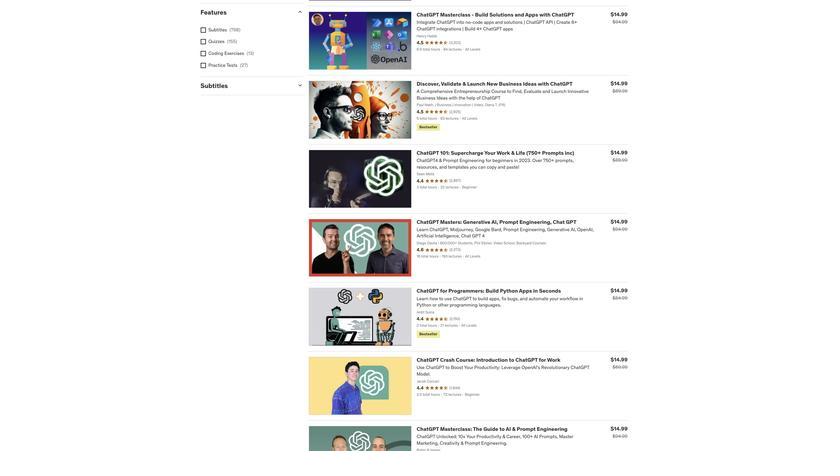 Task type: describe. For each thing, give the bounding box(es) containing it.
$14.99 $84.99
[[611, 287, 628, 301]]

chatgpt crash course: introduction to chatgpt for work link
[[417, 357, 561, 363]]

(27)
[[240, 62, 248, 68]]

chatgpt for chatgpt 101: supercharge your work & life (750+ prompts inc)
[[417, 149, 439, 156]]

masterclass
[[441, 11, 471, 18]]

discover, validate & launch new business ideas with chatgpt link
[[417, 80, 573, 87]]

$69.99 for chatgpt crash course: introduction to chatgpt for work
[[613, 364, 628, 370]]

$14.99 for discover, validate & launch new business ideas with chatgpt
[[611, 80, 628, 87]]

(798)
[[230, 27, 241, 33]]

chatgpt crash course: introduction to chatgpt for work
[[417, 357, 561, 363]]

chatgpt masterclass - build solutions and apps with chatgpt
[[417, 11, 575, 18]]

gpt
[[566, 219, 577, 225]]

programmers:
[[449, 288, 485, 294]]

tests
[[227, 62, 238, 68]]

with for apps
[[540, 11, 551, 18]]

in
[[534, 288, 538, 294]]

validate
[[441, 80, 462, 87]]

(13)
[[247, 50, 254, 56]]

guide
[[484, 426, 499, 432]]

to for ai
[[500, 426, 505, 432]]

chatgpt masterclass: the guide to ai & prompt engineering link
[[417, 426, 568, 432]]

chatgpt masters: generative ai, prompt engineering, chat gpt link
[[417, 219, 577, 225]]

life
[[516, 149, 526, 156]]

seconds
[[540, 288, 561, 294]]

ideas
[[523, 80, 537, 87]]

python
[[500, 288, 518, 294]]

chatgpt for programmers: build python apps in seconds link
[[417, 288, 561, 294]]

engineering,
[[520, 219, 552, 225]]

$14.99 $69.99 for discover, validate & launch new business ideas with chatgpt
[[611, 80, 628, 94]]

(155)
[[227, 39, 237, 44]]

chatgpt for chatgpt for programmers: build python apps in seconds
[[417, 288, 439, 294]]

$14.99 $89.99
[[611, 149, 628, 163]]

with for ideas
[[538, 80, 549, 87]]

2 vertical spatial &
[[513, 426, 516, 432]]

masters:
[[441, 219, 462, 225]]

chatgpt 101: supercharge your work & life (750+ prompts inc) link
[[417, 149, 575, 156]]

1 vertical spatial apps
[[519, 288, 532, 294]]

$69.99 for discover, validate & launch new business ideas with chatgpt
[[613, 88, 628, 94]]

$14.99 for chatgpt masters: generative ai, prompt engineering, chat gpt
[[611, 218, 628, 225]]

chatgpt masterclass: the guide to ai & prompt engineering
[[417, 426, 568, 432]]

-
[[472, 11, 474, 18]]

prompts
[[543, 149, 564, 156]]

engineering
[[537, 426, 568, 432]]

chatgpt for chatgpt masters: generative ai, prompt engineering, chat gpt
[[417, 219, 439, 225]]

features button
[[201, 8, 292, 16]]

coding exercises (13)
[[209, 50, 254, 56]]

features
[[201, 8, 227, 16]]

discover, validate & launch new business ideas with chatgpt
[[417, 80, 573, 87]]

$14.99 for chatgpt masterclass: the guide to ai & prompt engineering
[[611, 426, 628, 432]]

the
[[473, 426, 483, 432]]

practice
[[209, 62, 226, 68]]

$94.99 for chatgpt masterclass - build solutions and apps with chatgpt
[[613, 19, 628, 25]]

1 vertical spatial for
[[539, 357, 546, 363]]



Task type: locate. For each thing, give the bounding box(es) containing it.
& left the launch
[[463, 80, 466, 87]]

ai
[[506, 426, 511, 432]]

introduction
[[477, 357, 508, 363]]

prompt right "ai,"
[[500, 219, 519, 225]]

chatgpt for programmers: build python apps in seconds
[[417, 288, 561, 294]]

1 horizontal spatial work
[[548, 357, 561, 363]]

$89.99
[[613, 157, 628, 163]]

chatgpt for chatgpt crash course: introduction to chatgpt for work
[[417, 357, 439, 363]]

launch
[[468, 80, 486, 87]]

2 vertical spatial $94.99
[[613, 433, 628, 439]]

practice tests (27)
[[209, 62, 248, 68]]

5 $14.99 from the top
[[611, 287, 628, 294]]

$69.99
[[613, 88, 628, 94], [613, 364, 628, 370]]

subtitles for subtitles
[[201, 82, 228, 90]]

2 vertical spatial $14.99 $94.99
[[611, 426, 628, 439]]

$14.99 for chatgpt crash course: introduction to chatgpt for work
[[611, 356, 628, 363]]

build for solutions
[[475, 11, 489, 18]]

3 $14.99 from the top
[[611, 149, 628, 156]]

xsmall image for quizzes
[[201, 39, 206, 44]]

quizzes (155)
[[209, 39, 237, 44]]

prompt
[[500, 219, 519, 225], [517, 426, 536, 432]]

discover,
[[417, 80, 440, 87]]

small image for features
[[297, 9, 304, 15]]

chatgpt 101: supercharge your work & life (750+ prompts inc)
[[417, 149, 575, 156]]

chatgpt for chatgpt masterclass: the guide to ai & prompt engineering
[[417, 426, 439, 432]]

$84.99
[[613, 295, 628, 301]]

coding
[[209, 50, 223, 56]]

2 xsmall image from the top
[[201, 39, 206, 44]]

7 $14.99 from the top
[[611, 426, 628, 432]]

generative
[[463, 219, 491, 225]]

build
[[475, 11, 489, 18], [486, 288, 499, 294]]

1 $94.99 from the top
[[613, 19, 628, 25]]

and
[[515, 11, 525, 18]]

$94.99
[[613, 19, 628, 25], [613, 226, 628, 232], [613, 433, 628, 439]]

(750+
[[527, 149, 541, 156]]

small image
[[297, 9, 304, 15], [297, 82, 304, 89]]

0 vertical spatial prompt
[[500, 219, 519, 225]]

2 small image from the top
[[297, 82, 304, 89]]

$14.99 $69.99 for chatgpt crash course: introduction to chatgpt for work
[[611, 356, 628, 370]]

chatgpt
[[417, 11, 439, 18], [552, 11, 575, 18], [551, 80, 573, 87], [417, 149, 439, 156], [417, 219, 439, 225], [417, 288, 439, 294], [417, 357, 439, 363], [516, 357, 538, 363], [417, 426, 439, 432]]

small image for subtitles
[[297, 82, 304, 89]]

xsmall image
[[201, 63, 206, 68]]

2 vertical spatial xsmall image
[[201, 51, 206, 56]]

xsmall image for coding
[[201, 51, 206, 56]]

chatgpt for chatgpt masterclass - build solutions and apps with chatgpt
[[417, 11, 439, 18]]

1 vertical spatial xsmall image
[[201, 39, 206, 44]]

0 vertical spatial build
[[475, 11, 489, 18]]

2 $14.99 from the top
[[611, 80, 628, 87]]

1 vertical spatial subtitles
[[201, 82, 228, 90]]

1 vertical spatial to
[[500, 426, 505, 432]]

$94.99 for chatgpt masterclass: the guide to ai & prompt engineering
[[613, 433, 628, 439]]

6 $14.99 from the top
[[611, 356, 628, 363]]

1 $14.99 $94.99 from the top
[[611, 11, 628, 25]]

xsmall image left quizzes
[[201, 39, 206, 44]]

work
[[497, 149, 510, 156], [548, 357, 561, 363]]

0 vertical spatial work
[[497, 149, 510, 156]]

$94.99 for chatgpt masters: generative ai, prompt engineering, chat gpt
[[613, 226, 628, 232]]

$14.99 $94.99 for chatgpt masters: generative ai, prompt engineering, chat gpt
[[611, 218, 628, 232]]

supercharge
[[451, 149, 484, 156]]

1 $14.99 from the top
[[611, 11, 628, 18]]

2 $14.99 $69.99 from the top
[[611, 356, 628, 370]]

subtitles down practice
[[201, 82, 228, 90]]

0 horizontal spatial work
[[497, 149, 510, 156]]

1 xsmall image from the top
[[201, 27, 206, 33]]

$14.99 $94.99
[[611, 11, 628, 25], [611, 218, 628, 232], [611, 426, 628, 439]]

0 vertical spatial &
[[463, 80, 466, 87]]

subtitles for subtitles (798)
[[209, 27, 227, 33]]

0 vertical spatial small image
[[297, 9, 304, 15]]

xsmall image for subtitles
[[201, 27, 206, 33]]

1 vertical spatial $94.99
[[613, 226, 628, 232]]

for
[[441, 288, 448, 294], [539, 357, 546, 363]]

0 vertical spatial $14.99 $69.99
[[611, 80, 628, 94]]

apps left in
[[519, 288, 532, 294]]

apps
[[526, 11, 539, 18], [519, 288, 532, 294]]

1 vertical spatial build
[[486, 288, 499, 294]]

exercises
[[225, 50, 244, 56]]

$14.99
[[611, 11, 628, 18], [611, 80, 628, 87], [611, 149, 628, 156], [611, 218, 628, 225], [611, 287, 628, 294], [611, 356, 628, 363], [611, 426, 628, 432]]

1 vertical spatial &
[[512, 149, 515, 156]]

3 xsmall image from the top
[[201, 51, 206, 56]]

2 $14.99 $94.99 from the top
[[611, 218, 628, 232]]

masterclass:
[[441, 426, 472, 432]]

with
[[540, 11, 551, 18], [538, 80, 549, 87]]

4 $14.99 from the top
[[611, 218, 628, 225]]

& left life at the top right
[[512, 149, 515, 156]]

1 $14.99 $69.99 from the top
[[611, 80, 628, 94]]

$14.99 for chatgpt 101: supercharge your work & life (750+ prompts inc)
[[611, 149, 628, 156]]

chat
[[553, 219, 565, 225]]

1 vertical spatial work
[[548, 357, 561, 363]]

to for chatgpt
[[509, 357, 515, 363]]

subtitles button
[[201, 82, 292, 90]]

xsmall image
[[201, 27, 206, 33], [201, 39, 206, 44], [201, 51, 206, 56]]

your
[[485, 149, 496, 156]]

$14.99 $94.99 for chatgpt masterclass: the guide to ai & prompt engineering
[[611, 426, 628, 439]]

chatgpt masters: generative ai, prompt engineering, chat gpt
[[417, 219, 577, 225]]

chatgpt masterclass - build solutions and apps with chatgpt link
[[417, 11, 575, 18]]

0 vertical spatial apps
[[526, 11, 539, 18]]

with right ideas
[[538, 80, 549, 87]]

to right 'introduction'
[[509, 357, 515, 363]]

0 vertical spatial with
[[540, 11, 551, 18]]

0 horizontal spatial to
[[500, 426, 505, 432]]

& right "ai"
[[513, 426, 516, 432]]

1 small image from the top
[[297, 9, 304, 15]]

3 $94.99 from the top
[[613, 433, 628, 439]]

0 vertical spatial to
[[509, 357, 515, 363]]

0 vertical spatial $69.99
[[613, 88, 628, 94]]

prompt right "ai"
[[517, 426, 536, 432]]

1 horizontal spatial to
[[509, 357, 515, 363]]

2 $69.99 from the top
[[613, 364, 628, 370]]

new
[[487, 80, 498, 87]]

subtitles up quizzes
[[209, 27, 227, 33]]

3 $14.99 $94.99 from the top
[[611, 426, 628, 439]]

xsmall image down the features
[[201, 27, 206, 33]]

101:
[[441, 149, 450, 156]]

1 vertical spatial small image
[[297, 82, 304, 89]]

$14.99 $94.99 for chatgpt masterclass - build solutions and apps with chatgpt
[[611, 11, 628, 25]]

ai,
[[492, 219, 499, 225]]

build for python
[[486, 288, 499, 294]]

$14.99 $69.99
[[611, 80, 628, 94], [611, 356, 628, 370]]

business
[[499, 80, 522, 87]]

$14.99 for chatgpt for programmers: build python apps in seconds
[[611, 287, 628, 294]]

to
[[509, 357, 515, 363], [500, 426, 505, 432]]

course:
[[456, 357, 476, 363]]

&
[[463, 80, 466, 87], [512, 149, 515, 156], [513, 426, 516, 432]]

1 $69.99 from the top
[[613, 88, 628, 94]]

1 vertical spatial prompt
[[517, 426, 536, 432]]

build right -
[[475, 11, 489, 18]]

apps right the 'and'
[[526, 11, 539, 18]]

1 vertical spatial $14.99 $69.99
[[611, 356, 628, 370]]

solutions
[[490, 11, 514, 18]]

1 vertical spatial with
[[538, 80, 549, 87]]

$14.99 for chatgpt masterclass - build solutions and apps with chatgpt
[[611, 11, 628, 18]]

1 vertical spatial $69.99
[[613, 364, 628, 370]]

0 vertical spatial xsmall image
[[201, 27, 206, 33]]

subtitles
[[209, 27, 227, 33], [201, 82, 228, 90]]

0 vertical spatial subtitles
[[209, 27, 227, 33]]

0 vertical spatial for
[[441, 288, 448, 294]]

inc)
[[565, 149, 575, 156]]

quizzes
[[209, 39, 225, 44]]

0 horizontal spatial for
[[441, 288, 448, 294]]

crash
[[441, 357, 455, 363]]

0 vertical spatial $14.99 $94.99
[[611, 11, 628, 25]]

to left "ai"
[[500, 426, 505, 432]]

subtitles (798)
[[209, 27, 241, 33]]

xsmall image up xsmall icon
[[201, 51, 206, 56]]

2 $94.99 from the top
[[613, 226, 628, 232]]

0 vertical spatial $94.99
[[613, 19, 628, 25]]

with right the 'and'
[[540, 11, 551, 18]]

1 horizontal spatial for
[[539, 357, 546, 363]]

build left python
[[486, 288, 499, 294]]

1 vertical spatial $14.99 $94.99
[[611, 218, 628, 232]]



Task type: vqa. For each thing, say whether or not it's contained in the screenshot.
bottom Meditation
no



